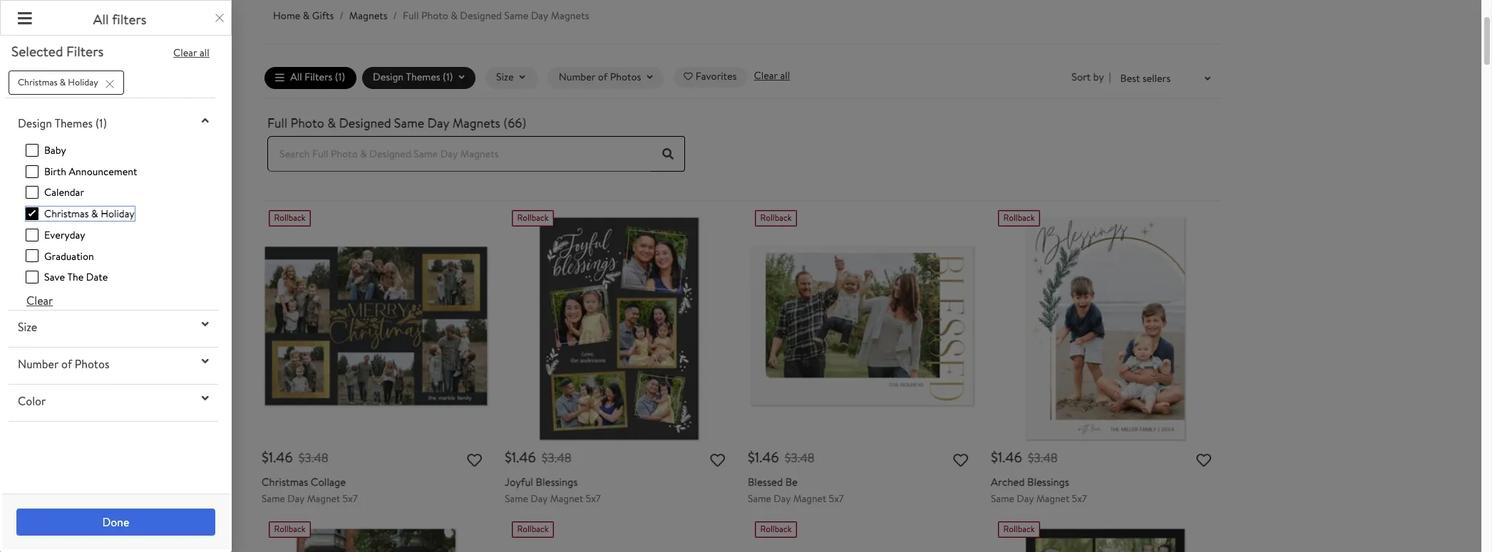 Task type: locate. For each thing, give the bounding box(es) containing it.
favorite this design image
[[467, 454, 482, 469], [710, 454, 725, 469], [953, 454, 968, 469], [1197, 454, 1211, 469]]

day for joyful blessings
[[531, 492, 548, 506]]

3 favorite this design image from the left
[[953, 454, 968, 469]]

1 horizontal spatial size button
[[485, 67, 538, 89]]

$ for arched blessings
[[991, 448, 998, 467]]

magnets
[[349, 9, 388, 23], [551, 9, 589, 23], [453, 114, 500, 132]]

calendar link
[[26, 186, 84, 200]]

& inside button
[[60, 75, 66, 88]]

favorite this design image for blessed be
[[953, 454, 968, 469]]

3 . from the left
[[760, 448, 762, 467]]

filters for selected
[[66, 42, 104, 61]]

. up arched
[[1003, 448, 1006, 467]]

1 horizontal spatial of
[[598, 70, 608, 84]]

$3.48 up collage
[[299, 449, 328, 467]]

3 46 from the left
[[762, 448, 779, 467]]

of
[[598, 70, 608, 84], [61, 356, 72, 372]]

5x7 inside christmas collage same day magnet 5x7
[[343, 492, 358, 506]]

0 vertical spatial clear all link
[[173, 46, 209, 60]]

2 . from the left
[[516, 448, 519, 467]]

photo down all filters (1)
[[291, 114, 324, 132]]

0 vertical spatial full
[[403, 9, 419, 23]]

4 favorite this design image from the left
[[1197, 454, 1211, 469]]

holiday inside button
[[68, 75, 98, 88]]

5x7 inside blessed be same day magnet 5x7
[[829, 492, 844, 506]]

angle down image for design
[[459, 73, 465, 82]]

0 horizontal spatial full
[[267, 114, 287, 132]]

$ up arched
[[991, 448, 998, 467]]

holiday down selected filters
[[68, 75, 98, 88]]

blessed be same day magnet 5x7
[[748, 475, 844, 506]]

1 vertical spatial all
[[780, 68, 790, 83]]

0 horizontal spatial all
[[93, 10, 109, 29]]

designed
[[460, 9, 502, 23], [339, 114, 391, 132]]

0 horizontal spatial clear
[[26, 293, 53, 309]]

$ 1 . 46 $3.48 up be
[[748, 448, 815, 467]]

3 $3.48 from the left
[[785, 449, 815, 467]]

0 horizontal spatial photos
[[75, 356, 109, 372]]

1 horizontal spatial design themes (1)
[[373, 70, 453, 84]]

birth
[[44, 164, 66, 179]]

1 vertical spatial of
[[61, 356, 72, 372]]

0 horizontal spatial magnets
[[349, 9, 388, 23]]

1 magnet from the left
[[307, 492, 340, 506]]

holiday
[[68, 75, 98, 88], [101, 207, 135, 221]]

all for the bottommost clear all link
[[780, 68, 790, 83]]

1 for joyful blessings
[[512, 448, 516, 467]]

0 vertical spatial design themes (1)
[[373, 70, 453, 84]]

$ for blessed be
[[748, 448, 755, 467]]

1 vertical spatial themes
[[55, 115, 93, 131]]

filters down gifts
[[305, 70, 333, 84]]

magnet for blessed be
[[793, 492, 827, 506]]

1 for christmas collage
[[269, 448, 273, 467]]

1 $ 1 . 46 $3.48 from the left
[[262, 448, 328, 467]]

best
[[1120, 71, 1140, 85]]

1 vertical spatial number of photos
[[18, 356, 109, 372]]

size button down date
[[9, 314, 218, 341]]

rollback link
[[262, 522, 491, 553], [505, 522, 734, 553], [748, 522, 977, 553], [991, 522, 1220, 553]]

same
[[504, 9, 528, 23], [394, 114, 424, 132], [262, 492, 285, 506], [505, 492, 528, 506], [748, 492, 771, 506], [991, 492, 1015, 506]]

$3.48 up 'arched blessings same day magnet 5x7'
[[1028, 449, 1058, 467]]

1 vertical spatial design themes (1)
[[18, 115, 107, 131]]

$3.48 up be
[[785, 449, 815, 467]]

all for all filters (1)
[[290, 70, 302, 84]]

5x7 inside 'joyful blessings same day magnet 5x7'
[[586, 492, 601, 506]]

1 up "joyful"
[[512, 448, 516, 467]]

collage
[[311, 475, 346, 490]]

favorite this design image for christmas collage
[[467, 454, 482, 469]]

$3.48 up 'joyful blessings same day magnet 5x7'
[[542, 449, 572, 467]]

2 46 from the left
[[519, 448, 536, 467]]

$ up "joyful"
[[505, 448, 512, 467]]

0 horizontal spatial photo
[[291, 114, 324, 132]]

1 horizontal spatial photos
[[610, 70, 641, 84]]

clear all link up the angle up icon at left
[[173, 46, 209, 60]]

0 horizontal spatial clear all link
[[173, 46, 209, 60]]

1 horizontal spatial clear
[[173, 46, 197, 60]]

1 horizontal spatial photo
[[421, 9, 448, 23]]

filters
[[66, 42, 104, 61], [305, 70, 333, 84]]

themes
[[406, 70, 440, 84], [55, 115, 93, 131]]

4 $ 1 . 46 $3.48 from the left
[[991, 448, 1058, 467]]

blessings right arched
[[1027, 475, 1069, 490]]

themes up baby
[[55, 115, 93, 131]]

photos up color button
[[75, 356, 109, 372]]

same inside christmas collage same day magnet 5x7
[[262, 492, 285, 506]]

2 favorite this design image from the left
[[710, 454, 725, 469]]

christmas down selected
[[18, 75, 58, 88]]

the
[[67, 270, 84, 285]]

0 vertical spatial holiday
[[68, 75, 98, 88]]

0 horizontal spatial number
[[18, 356, 59, 372]]

design themes (1) up baby
[[18, 115, 107, 131]]

4 $ from the left
[[991, 448, 998, 467]]

1 horizontal spatial full
[[403, 9, 419, 23]]

46 up arched
[[1006, 448, 1022, 467]]

best sellers
[[1120, 71, 1171, 85]]

1 horizontal spatial holiday
[[101, 207, 135, 221]]

1 horizontal spatial filters
[[305, 70, 333, 84]]

clear all up the angle up icon at left
[[173, 46, 209, 60]]

1 vertical spatial all
[[290, 70, 302, 84]]

full photo & designed same day magnets (66)
[[267, 114, 527, 132]]

holiday inside baby birth announcement calendar christmas & holiday everyday graduation save the date
[[101, 207, 135, 221]]

holiday down announcement
[[101, 207, 135, 221]]

number of photos
[[559, 70, 641, 84], [18, 356, 109, 372]]

photo
[[421, 9, 448, 23], [291, 114, 324, 132]]

0 horizontal spatial filters
[[66, 42, 104, 61]]

1 up arched
[[998, 448, 1003, 467]]

magnet inside 'arched blessings same day magnet 5x7'
[[1036, 492, 1070, 506]]

blessed
[[748, 475, 783, 490]]

0 vertical spatial clear all
[[173, 46, 209, 60]]

design themes (1)
[[373, 70, 453, 84], [18, 115, 107, 131]]

$ 1 . 46 $3.48 up the christmas
[[262, 448, 328, 467]]

design up baby link
[[18, 115, 52, 131]]

day for arched blessings
[[1017, 492, 1034, 506]]

christmas
[[18, 75, 58, 88], [44, 207, 89, 221]]

size
[[496, 70, 514, 84], [18, 319, 37, 335]]

4 1 from the left
[[998, 448, 1003, 467]]

design up 'full photo & designed same day magnets (66)'
[[373, 70, 404, 84]]

$ 1 . 46 $3.48 up arched
[[991, 448, 1058, 467]]

same inside 'arched blessings same day magnet 5x7'
[[991, 492, 1015, 506]]

photos
[[610, 70, 641, 84], [75, 356, 109, 372]]

1 horizontal spatial designed
[[460, 9, 502, 23]]

all right favorites
[[780, 68, 790, 83]]

0 horizontal spatial design themes (1)
[[18, 115, 107, 131]]

day inside blessed be same day magnet 5x7
[[774, 492, 791, 506]]

0 horizontal spatial of
[[61, 356, 72, 372]]

1 rollback link from the left
[[262, 522, 491, 553]]

sort-select element
[[1072, 70, 1111, 85]]

46
[[276, 448, 293, 467], [519, 448, 536, 467], [762, 448, 779, 467], [1006, 448, 1022, 467]]

photo for full photo & designed same day magnets (66)
[[291, 114, 324, 132]]

blessings inside 'arched blessings same day magnet 5x7'
[[1027, 475, 1069, 490]]

angle down image for color
[[202, 393, 209, 404]]

2 1 from the left
[[512, 448, 516, 467]]

. up blessed
[[760, 448, 762, 467]]

heart image
[[684, 73, 693, 82]]

rollback
[[274, 212, 306, 224], [517, 212, 549, 224], [760, 212, 792, 224], [1003, 212, 1035, 224], [274, 523, 306, 536], [517, 523, 549, 536], [760, 523, 792, 536], [1003, 523, 1035, 536]]

2 5x7 from the left
[[586, 492, 601, 506]]

1 vertical spatial number
[[18, 356, 59, 372]]

home
[[273, 9, 300, 23]]

1 vertical spatial holiday
[[101, 207, 135, 221]]

all filters (1)
[[290, 70, 345, 84]]

5x7 for blessed be
[[829, 492, 844, 506]]

magnets link
[[349, 9, 388, 23]]

(1) for design angle down icon
[[443, 70, 453, 84]]

day inside 'arched blessings same day magnet 5x7'
[[1017, 492, 1034, 506]]

1 blessings from the left
[[536, 475, 578, 490]]

1 favorite this design image from the left
[[467, 454, 482, 469]]

0 vertical spatial of
[[598, 70, 608, 84]]

1 vertical spatial photo
[[291, 114, 324, 132]]

clear all link
[[173, 46, 209, 60], [754, 68, 790, 84]]

$ 1 . 46 $3.48 for christmas
[[262, 448, 328, 467]]

1 vertical spatial size button
[[9, 314, 218, 341]]

1 horizontal spatial size
[[496, 70, 514, 84]]

. for arched
[[1003, 448, 1006, 467]]

4 magnet from the left
[[1036, 492, 1070, 506]]

46 up blessed
[[762, 448, 779, 467]]

blessings inside 'joyful blessings same day magnet 5x7'
[[536, 475, 578, 490]]

$ 1 . 46 $3.48 up "joyful"
[[505, 448, 572, 467]]

angle down image
[[519, 73, 525, 82], [1205, 75, 1211, 84], [202, 319, 209, 330], [202, 356, 209, 367]]

magnet
[[307, 492, 340, 506], [550, 492, 583, 506], [793, 492, 827, 506], [1036, 492, 1070, 506]]

1 46 from the left
[[276, 448, 293, 467]]

size button
[[485, 67, 538, 89], [9, 314, 218, 341]]

sort
[[1072, 70, 1091, 84]]

4 5x7 from the left
[[1072, 492, 1087, 506]]

favorite this design image for arched blessings
[[1197, 454, 1211, 469]]

color
[[18, 394, 46, 409]]

christmas collage same day magnet 5x7
[[262, 475, 358, 506]]

0 horizontal spatial blessings
[[536, 475, 578, 490]]

0 horizontal spatial all
[[200, 46, 209, 60]]

0 vertical spatial size button
[[485, 67, 538, 89]]

1 up blessed
[[755, 448, 760, 467]]

angle down image inside best sellers button
[[1205, 75, 1211, 84]]

magnet inside blessed be same day magnet 5x7
[[793, 492, 827, 506]]

46 up "joyful"
[[519, 448, 536, 467]]

$3.48 for christmas
[[299, 449, 328, 467]]

2 magnet from the left
[[550, 492, 583, 506]]

blessings right "joyful"
[[536, 475, 578, 490]]

2 $ from the left
[[505, 448, 512, 467]]

photos left heart image on the top of page
[[610, 70, 641, 84]]

themes up 'full photo & designed same day magnets (66)'
[[406, 70, 440, 84]]

clear all
[[173, 46, 209, 60], [754, 68, 790, 83]]

arched blessings same day magnet 5x7
[[991, 475, 1087, 506]]

designed for full photo & designed same day magnets
[[460, 9, 502, 23]]

angle down image for number
[[647, 73, 653, 82]]

0 horizontal spatial design
[[18, 115, 52, 131]]

1 horizontal spatial clear all
[[754, 68, 790, 83]]

0 vertical spatial themes
[[406, 70, 440, 84]]

$ for joyful blessings
[[505, 448, 512, 467]]

1 for arched blessings
[[998, 448, 1003, 467]]

1 $3.48 from the left
[[299, 449, 328, 467]]

0 horizontal spatial clear all
[[173, 46, 209, 60]]

magnet inside 'joyful blessings same day magnet 5x7'
[[550, 492, 583, 506]]

3 $ from the left
[[748, 448, 755, 467]]

. up the christmas
[[273, 448, 276, 467]]

angle down image inside color button
[[202, 393, 209, 404]]

0 horizontal spatial holiday
[[68, 75, 98, 88]]

gifts
[[312, 9, 334, 23]]

3 magnet from the left
[[793, 492, 827, 506]]

by
[[1093, 70, 1104, 84]]

clear
[[173, 46, 197, 60], [754, 68, 778, 83], [26, 293, 53, 309]]

1 horizontal spatial all
[[290, 70, 302, 84]]

2 horizontal spatial angle down image
[[647, 73, 653, 82]]

1 . from the left
[[273, 448, 276, 467]]

magnets for full photo & designed same day magnets
[[551, 9, 589, 23]]

0 vertical spatial all
[[93, 10, 109, 29]]

2 vertical spatial clear
[[26, 293, 53, 309]]

1 vertical spatial size
[[18, 319, 37, 335]]

4 46 from the left
[[1006, 448, 1022, 467]]

3 $ 1 . 46 $3.48 from the left
[[748, 448, 815, 467]]

0 horizontal spatial themes
[[55, 115, 93, 131]]

0 vertical spatial number of photos
[[559, 70, 641, 84]]

all down home & gifts
[[290, 70, 302, 84]]

magnet for christmas collage
[[307, 492, 340, 506]]

5x7
[[343, 492, 358, 506], [586, 492, 601, 506], [829, 492, 844, 506], [1072, 492, 1087, 506]]

1 for blessed be
[[755, 448, 760, 467]]

clear button
[[26, 292, 54, 310]]

all up the angle up icon at left
[[200, 46, 209, 60]]

1 1 from the left
[[269, 448, 273, 467]]

2 horizontal spatial (1)
[[443, 70, 453, 84]]

0 horizontal spatial designed
[[339, 114, 391, 132]]

0 vertical spatial christmas
[[18, 75, 58, 88]]

day inside christmas collage same day magnet 5x7
[[288, 492, 305, 506]]

1 horizontal spatial magnets
[[453, 114, 500, 132]]

joyful
[[505, 475, 533, 490]]

0 vertical spatial clear
[[173, 46, 197, 60]]

2 blessings from the left
[[1027, 475, 1069, 490]]

1 horizontal spatial clear all link
[[754, 68, 790, 84]]

1 vertical spatial filters
[[305, 70, 333, 84]]

$3.48 for blessed
[[785, 449, 815, 467]]

4 $3.48 from the left
[[1028, 449, 1058, 467]]

2 horizontal spatial clear
[[754, 68, 778, 83]]

day
[[531, 9, 549, 23], [427, 114, 449, 132], [288, 492, 305, 506], [531, 492, 548, 506], [774, 492, 791, 506], [1017, 492, 1034, 506]]

size up (66)
[[496, 70, 514, 84]]

. up "joyful"
[[516, 448, 519, 467]]

$3.48
[[299, 449, 328, 467], [542, 449, 572, 467], [785, 449, 815, 467], [1028, 449, 1058, 467]]

same inside 'joyful blessings same day magnet 5x7'
[[505, 492, 528, 506]]

full
[[403, 9, 419, 23], [267, 114, 287, 132]]

done button
[[16, 509, 215, 536]]

3 5x7 from the left
[[829, 492, 844, 506]]

number
[[559, 70, 596, 84], [18, 356, 59, 372]]

5x7 for joyful blessings
[[586, 492, 601, 506]]

clear for the left clear all link
[[173, 46, 197, 60]]

filters up christmas & holiday button
[[66, 42, 104, 61]]

1 vertical spatial design
[[18, 115, 52, 131]]

arched
[[991, 475, 1025, 490]]

blessings
[[536, 475, 578, 490], [1027, 475, 1069, 490]]

same for arched blessings
[[991, 492, 1015, 506]]

day inside 'joyful blessings same day magnet 5x7'
[[531, 492, 548, 506]]

christmas up everyday
[[44, 207, 89, 221]]

1 5x7 from the left
[[343, 492, 358, 506]]

1 horizontal spatial themes
[[406, 70, 440, 84]]

same inside blessed be same day magnet 5x7
[[748, 492, 771, 506]]

design
[[373, 70, 404, 84], [18, 115, 52, 131]]

.
[[273, 448, 276, 467], [516, 448, 519, 467], [760, 448, 762, 467], [1003, 448, 1006, 467]]

1 horizontal spatial all
[[780, 68, 790, 83]]

1 horizontal spatial angle down image
[[459, 73, 465, 82]]

all left filters
[[93, 10, 109, 29]]

0 vertical spatial photo
[[421, 9, 448, 23]]

$3.48 for arched
[[1028, 449, 1058, 467]]

. for joyful
[[516, 448, 519, 467]]

0 vertical spatial design
[[373, 70, 404, 84]]

size button up (66)
[[485, 67, 538, 89]]

0 horizontal spatial (1)
[[95, 115, 107, 131]]

0 vertical spatial designed
[[460, 9, 502, 23]]

$ 1 . 46 $3.48 for arched
[[991, 448, 1058, 467]]

5x7 inside 'arched blessings same day magnet 5x7'
[[1072, 492, 1087, 506]]

4 . from the left
[[1003, 448, 1006, 467]]

blessings for joyful blessings
[[536, 475, 578, 490]]

1 horizontal spatial blessings
[[1027, 475, 1069, 490]]

size down clear button
[[18, 319, 37, 335]]

1 $ from the left
[[262, 448, 269, 467]]

date
[[86, 270, 108, 285]]

0 vertical spatial filters
[[66, 42, 104, 61]]

magnets for full photo & designed same day magnets (66)
[[453, 114, 500, 132]]

all
[[200, 46, 209, 60], [780, 68, 790, 83]]

46 up the christmas
[[276, 448, 293, 467]]

1 horizontal spatial number of photos
[[559, 70, 641, 84]]

day for christmas collage
[[288, 492, 305, 506]]

1 vertical spatial full
[[267, 114, 287, 132]]

$ up the christmas
[[262, 448, 269, 467]]

3 1 from the left
[[755, 448, 760, 467]]

0 vertical spatial number
[[559, 70, 596, 84]]

0 horizontal spatial angle down image
[[202, 393, 209, 404]]

$
[[262, 448, 269, 467], [505, 448, 512, 467], [748, 448, 755, 467], [991, 448, 998, 467]]

home & gifts link
[[273, 9, 334, 23]]

(1)
[[335, 70, 345, 84], [443, 70, 453, 84], [95, 115, 107, 131]]

magnet inside christmas collage same day magnet 5x7
[[307, 492, 340, 506]]

2 horizontal spatial magnets
[[551, 9, 589, 23]]

all
[[93, 10, 109, 29], [290, 70, 302, 84]]

46 for arched
[[1006, 448, 1022, 467]]

46 for blessed
[[762, 448, 779, 467]]

1 up the christmas
[[269, 448, 273, 467]]

clear all link right favorites
[[754, 68, 790, 84]]

design themes (1) up 'full photo & designed same day magnets (66)'
[[373, 70, 453, 84]]

2 $3.48 from the left
[[542, 449, 572, 467]]

1 vertical spatial designed
[[339, 114, 391, 132]]

$ 1 . 46 $3.48
[[262, 448, 328, 467], [505, 448, 572, 467], [748, 448, 815, 467], [991, 448, 1058, 467]]

1 vertical spatial clear all
[[754, 68, 790, 83]]

same for joyful blessings
[[505, 492, 528, 506]]

1 horizontal spatial design
[[373, 70, 404, 84]]

$ up blessed
[[748, 448, 755, 467]]

1 vertical spatial clear
[[754, 68, 778, 83]]

2 $ 1 . 46 $3.48 from the left
[[505, 448, 572, 467]]

&
[[303, 9, 310, 23], [451, 9, 458, 23], [60, 75, 66, 88], [327, 114, 336, 132], [91, 207, 98, 221]]

1 vertical spatial christmas
[[44, 207, 89, 221]]

1
[[269, 448, 273, 467], [512, 448, 516, 467], [755, 448, 760, 467], [998, 448, 1003, 467]]

(66)
[[503, 114, 527, 132]]

angle down image
[[459, 73, 465, 82], [647, 73, 653, 82], [202, 393, 209, 404]]

photo right magnets link
[[421, 9, 448, 23]]

announcement
[[69, 164, 137, 179]]

photo for full photo & designed same day magnets
[[421, 9, 448, 23]]

0 vertical spatial all
[[200, 46, 209, 60]]

clear all right favorites
[[754, 68, 790, 83]]

0 horizontal spatial size
[[18, 319, 37, 335]]



Task type: describe. For each thing, give the bounding box(es) containing it.
0 vertical spatial photos
[[610, 70, 641, 84]]

sellers
[[1143, 71, 1171, 85]]

0 horizontal spatial size button
[[9, 314, 218, 341]]

filters
[[112, 10, 147, 29]]

5x7 for christmas collage
[[343, 492, 358, 506]]

design for the angle up icon at left
[[18, 115, 52, 131]]

all filters
[[93, 10, 147, 29]]

$ for christmas collage
[[262, 448, 269, 467]]

be
[[786, 475, 798, 490]]

. for christmas
[[273, 448, 276, 467]]

$3.48 for joyful
[[542, 449, 572, 467]]

christmas
[[262, 475, 308, 490]]

1 vertical spatial photos
[[75, 356, 109, 372]]

christmas inside button
[[18, 75, 58, 88]]

themes for design angle down icon
[[406, 70, 440, 84]]

angle down image for best sellers button
[[1205, 75, 1211, 84]]

christmas & holiday
[[18, 75, 98, 88]]

save
[[44, 270, 65, 285]]

designed for full photo & designed same day magnets (66)
[[339, 114, 391, 132]]

magnet for joyful blessings
[[550, 492, 583, 506]]

full for full photo & designed same day magnets
[[403, 9, 419, 23]]

clear for the bottommost clear all link
[[754, 68, 778, 83]]

baby link
[[26, 143, 66, 158]]

clear all for the bottommost clear all link
[[754, 68, 790, 83]]

sort by |
[[1072, 70, 1111, 84]]

close image
[[98, 78, 121, 90]]

clear inside button
[[26, 293, 53, 309]]

3 rollback link from the left
[[748, 522, 977, 553]]

done
[[102, 514, 129, 530]]

filters for all
[[305, 70, 333, 84]]

same for blessed be
[[748, 492, 771, 506]]

selected filters
[[11, 42, 104, 61]]

full for full photo & designed same day magnets (66)
[[267, 114, 287, 132]]

46 for christmas
[[276, 448, 293, 467]]

design themes (1) for design angle down icon
[[373, 70, 453, 84]]

Search Full Photo & Designed Same Day Magnets search field
[[267, 136, 651, 172]]

bars image
[[18, 11, 32, 27]]

1 horizontal spatial number
[[559, 70, 596, 84]]

full photo & designed same day magnets
[[403, 9, 589, 23]]

1 horizontal spatial (1)
[[335, 70, 345, 84]]

(1) for the angle up icon at left
[[95, 115, 107, 131]]

day for blessed be
[[774, 492, 791, 506]]

color button
[[9, 388, 218, 415]]

favorites
[[696, 69, 737, 84]]

angle down image for size button to the right
[[519, 73, 525, 82]]

all for the left clear all link
[[200, 46, 209, 60]]

christmas inside baby birth announcement calendar christmas & holiday everyday graduation save the date
[[44, 207, 89, 221]]

0 horizontal spatial number of photos
[[18, 356, 109, 372]]

2 rollback link from the left
[[505, 522, 734, 553]]

1 vertical spatial clear all link
[[754, 68, 790, 84]]

selected
[[11, 42, 63, 61]]

$ 1 . 46 $3.48 for joyful
[[505, 448, 572, 467]]

all for all filters
[[93, 10, 109, 29]]

|
[[1109, 70, 1111, 84]]

clear all for the left clear all link
[[173, 46, 209, 60]]

best sellers button
[[1111, 64, 1220, 92]]

$ 1 . 46 $3.48 for blessed
[[748, 448, 815, 467]]

everyday link
[[26, 228, 85, 242]]

4 rollback link from the left
[[991, 522, 1220, 553]]

design themes (1) for the angle up icon at left
[[18, 115, 107, 131]]

blessings for arched blessings
[[1027, 475, 1069, 490]]

calendar
[[44, 186, 84, 200]]

favorite this design image for joyful blessings
[[710, 454, 725, 469]]

46 for joyful
[[519, 448, 536, 467]]

angle up image
[[202, 115, 209, 126]]

home & gifts
[[273, 9, 334, 23]]

same for christmas collage
[[262, 492, 285, 506]]

baby birth announcement calendar christmas & holiday everyday graduation save the date
[[44, 143, 137, 285]]

. for blessed
[[760, 448, 762, 467]]

clear menu
[[9, 143, 218, 310]]

themes for the angle up icon at left
[[55, 115, 93, 131]]

5x7 for arched blessings
[[1072, 492, 1087, 506]]

angle down image for the left size button
[[202, 319, 209, 330]]

baby
[[44, 143, 66, 158]]

design for design angle down icon
[[373, 70, 404, 84]]

magnet for arched blessings
[[1036, 492, 1070, 506]]

christmas & holiday button
[[9, 70, 124, 95]]

graduation
[[44, 249, 94, 264]]

everyday
[[44, 228, 85, 242]]

0 vertical spatial size
[[496, 70, 514, 84]]

& inside baby birth announcement calendar christmas & holiday everyday graduation save the date
[[91, 207, 98, 221]]

graduation link
[[26, 249, 94, 264]]

joyful blessings same day magnet 5x7
[[505, 475, 601, 506]]



Task type: vqa. For each thing, say whether or not it's contained in the screenshot.
first Free
no



